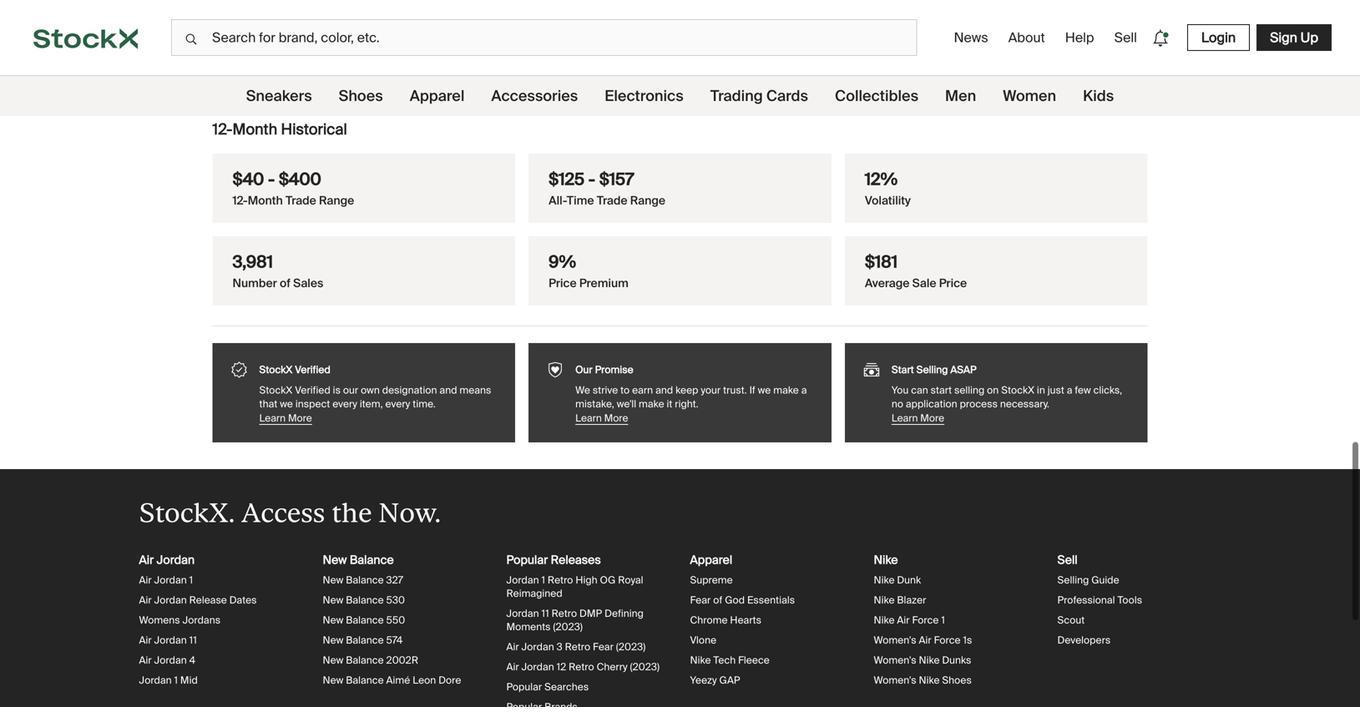Task type: describe. For each thing, give the bounding box(es) containing it.
sneakers link
[[246, 76, 312, 116]]

range for $157
[[631, 193, 666, 208]]

jordan up popular searches link
[[522, 661, 555, 674]]

chrome hearts link
[[691, 614, 762, 627]]

nike list
[[874, 553, 1038, 708]]

stockx logo image
[[33, 28, 138, 49]]

air down moments
[[507, 641, 519, 654]]

$157
[[600, 169, 634, 190]]

nike up nike dunk link
[[874, 553, 899, 568]]

12- inside $40         -          $400 12-month trade range
[[233, 193, 248, 208]]

moments
[[507, 621, 551, 634]]

womens
[[139, 614, 180, 627]]

god
[[725, 594, 745, 607]]

2 every from the left
[[386, 398, 411, 411]]

new balance 530 link
[[323, 594, 405, 607]]

aimé
[[386, 674, 410, 687]]

supreme
[[691, 574, 733, 587]]

2002r
[[386, 654, 419, 667]]

jordan left "3"
[[522, 641, 555, 654]]

own
[[361, 384, 380, 397]]

air down womens
[[139, 634, 152, 647]]

application
[[906, 398, 958, 411]]

learn more link for keep
[[576, 411, 815, 426]]

trading cards link
[[711, 76, 809, 116]]

balance down new balance 2002r link
[[346, 674, 384, 687]]

women's nike dunks link
[[874, 654, 972, 667]]

nike tech fleece link
[[691, 654, 770, 667]]

new balance 550 link
[[323, 614, 405, 627]]

selling guide link
[[1058, 574, 1120, 587]]

necessary.
[[1001, 398, 1050, 411]]

kids link
[[1084, 76, 1115, 116]]

popular searches link
[[507, 681, 589, 694]]

jordan up air jordan 1 link
[[157, 553, 195, 568]]

7 new from the top
[[323, 674, 344, 687]]

royal
[[618, 574, 644, 587]]

stockx logo link
[[0, 0, 171, 75]]

time.
[[413, 398, 436, 411]]

air jordan link
[[139, 553, 195, 568]]

right.
[[675, 398, 699, 411]]

new balance link
[[323, 553, 394, 568]]

month inside $40         -          $400 12-month trade range
[[248, 193, 283, 208]]

our
[[576, 363, 593, 376]]

womens jordans link
[[139, 614, 221, 627]]

$125           -            $157 all-time trade range
[[549, 169, 666, 208]]

nike down women's air force 1s link
[[919, 654, 940, 667]]

apparel list
[[691, 553, 854, 708]]

women's nike shoes link
[[874, 674, 972, 687]]

new balance 574 link
[[323, 634, 403, 647]]

men
[[946, 86, 977, 106]]

stockx.
[[139, 498, 235, 528]]

sell for sell selling guide professional tools scout developers
[[1058, 553, 1078, 568]]

we for if
[[758, 384, 771, 397]]

selling for sell
[[1058, 574, 1090, 587]]

nike inside apparel supreme fear of god essentials chrome hearts vlone nike tech fleece yeezy gap
[[691, 654, 711, 667]]

balance up new balance 327 link
[[350, 553, 394, 568]]

3 women's from the top
[[874, 674, 917, 687]]

sign up button
[[1257, 24, 1333, 51]]

women's air force 1s link
[[874, 634, 973, 647]]

popular releases jordan 1 retro high og royal reimagined jordan 11 retro dmp defining moments (2023) air jordan 3 retro fear (2023) air jordan 12 retro cherry (2023) popular searches
[[507, 553, 660, 694]]

men link
[[946, 76, 977, 116]]

we'll
[[617, 398, 637, 411]]

nike blazer link
[[874, 594, 927, 607]]

notification unread icon image
[[1150, 26, 1173, 50]]

retro right 12
[[569, 661, 595, 674]]

1 vertical spatial make
[[639, 398, 665, 411]]

more inside 'stockx verified stockx verified is our own designation and means that we inspect every item, every time. learn more'
[[288, 412, 312, 425]]

1 popular from the top
[[507, 553, 548, 568]]

of inside the 3,981 number of sales
[[280, 276, 291, 291]]

dunks
[[943, 654, 972, 667]]

jordan up jordan 1 mid link
[[154, 654, 187, 667]]

11 inside popular releases jordan 1 retro high og royal reimagined jordan 11 retro dmp defining moments (2023) air jordan 3 retro fear (2023) air jordan 12 retro cherry (2023) popular searches
[[542, 607, 550, 620]]

retro down popular releases link
[[548, 574, 573, 587]]

developers link
[[1058, 634, 1111, 647]]

product category switcher element
[[0, 76, 1361, 116]]

9%
[[549, 251, 577, 273]]

on
[[988, 384, 999, 397]]

balance down new balance 550 "link" on the left
[[346, 634, 384, 647]]

sell list
[[1058, 553, 1222, 708]]

new balance 2002r link
[[323, 654, 419, 667]]

help
[[1066, 29, 1095, 46]]

price inside 9% price premium
[[549, 276, 577, 291]]

to
[[621, 384, 630, 397]]

jordan down air jordan link
[[154, 574, 187, 587]]

defining
[[605, 607, 644, 620]]

we
[[576, 384, 591, 397]]

the
[[332, 498, 372, 528]]

balance down new balance 530 link
[[346, 614, 384, 627]]

6 new from the top
[[323, 654, 344, 667]]

dore
[[439, 674, 462, 687]]

learn inside start selling asap you can start selling on stockx in just a few clicks, no application process necessary. learn more
[[892, 412, 919, 425]]

more inside "our promise we strive to earn and keep your trust. if we make a mistake, we'll make it right. learn more"
[[605, 412, 629, 425]]

2 verified from the top
[[295, 384, 331, 397]]

air jordan air jordan 1 air jordan release dates womens jordans air jordan 11 air jordan 4 jordan 1 mid
[[139, 553, 257, 687]]

4
[[189, 654, 196, 667]]

air down nike blazer link
[[898, 614, 910, 627]]

price inside $181 average sale price
[[940, 276, 968, 291]]

stockx verified stockx verified is our own designation and means that we inspect every item, every time. learn more
[[259, 363, 492, 425]]

retro left dmp
[[552, 607, 577, 620]]

women link
[[1004, 76, 1057, 116]]

1 horizontal spatial make
[[774, 384, 799, 397]]

574
[[386, 634, 403, 647]]

accessories
[[492, 86, 578, 106]]

trading cards
[[711, 86, 809, 106]]

4 new from the top
[[323, 614, 344, 627]]

12% volatility
[[865, 169, 911, 208]]

2 vertical spatial (2023)
[[630, 661, 660, 674]]

2 new from the top
[[323, 574, 344, 587]]

up
[[1301, 29, 1319, 46]]

11 inside air jordan air jordan 1 air jordan release dates womens jordans air jordan 11 air jordan 4 jordan 1 mid
[[189, 634, 197, 647]]

air jordan 12 retro cherry (2023) link
[[507, 661, 660, 674]]

learn more link for designation
[[259, 411, 499, 426]]

9% price premium
[[549, 251, 629, 291]]

popular releases list
[[507, 553, 670, 708]]

scout link
[[1058, 614, 1085, 627]]

apparel for apparel supreme fear of god essentials chrome hearts vlone nike tech fleece yeezy gap
[[691, 553, 733, 568]]

1 verified from the top
[[295, 363, 331, 376]]

login button
[[1188, 24, 1251, 51]]

volatility
[[865, 193, 911, 208]]

0 vertical spatial apparel link
[[410, 76, 465, 116]]

air up women's nike dunks 'link'
[[919, 634, 932, 647]]

1 up the air jordan release dates link
[[189, 574, 193, 587]]

login
[[1202, 29, 1237, 46]]

learn inside "our promise we strive to earn and keep your trust. if we make a mistake, we'll make it right. learn more"
[[576, 412, 602, 425]]

fear inside popular releases jordan 1 retro high og royal reimagined jordan 11 retro dmp defining moments (2023) air jordan 3 retro fear (2023) air jordan 12 retro cherry (2023) popular searches
[[593, 641, 614, 654]]

nike down nike blazer link
[[874, 614, 895, 627]]

sneakers
[[246, 86, 312, 106]]

jordan 1 retro high og royal reimagined link
[[507, 574, 644, 600]]

professional
[[1058, 594, 1116, 607]]

few
[[1076, 384, 1092, 397]]

1 left mid
[[174, 674, 178, 687]]

it
[[667, 398, 673, 411]]

shoes inside nike nike dunk nike blazer nike air force 1 women's air force 1s women's nike dunks women's nike shoes
[[943, 674, 972, 687]]

air up womens
[[139, 594, 152, 607]]

- for $40
[[268, 169, 275, 190]]

promise
[[595, 363, 634, 376]]

shoes inside product category switcher "element"
[[339, 86, 383, 106]]

$125
[[549, 169, 585, 190]]

keep
[[676, 384, 699, 397]]

2 women's from the top
[[874, 654, 917, 667]]

nike down women's nike dunks 'link'
[[919, 674, 940, 687]]

jordan up air jordan 4 link
[[154, 634, 187, 647]]



Task type: vqa. For each thing, say whether or not it's contained in the screenshot.


Task type: locate. For each thing, give the bounding box(es) containing it.
1 vertical spatial shoes
[[943, 674, 972, 687]]

0 horizontal spatial shoes
[[339, 86, 383, 106]]

0 vertical spatial popular
[[507, 553, 548, 568]]

1 vertical spatial 11
[[189, 634, 197, 647]]

nike down "vlone" link
[[691, 654, 711, 667]]

mid
[[180, 674, 198, 687]]

apparel
[[410, 86, 465, 106], [691, 553, 733, 568]]

1 horizontal spatial trade
[[597, 193, 628, 208]]

air up air jordan 1 link
[[139, 553, 154, 568]]

learn down the mistake,
[[576, 412, 602, 425]]

1 vertical spatial month
[[248, 193, 283, 208]]

scout
[[1058, 614, 1085, 627]]

if
[[750, 384, 756, 397]]

1 women's from the top
[[874, 634, 917, 647]]

every down the our
[[333, 398, 358, 411]]

$40         -          $400 12-month trade range
[[233, 169, 355, 208]]

0 vertical spatial 12-
[[213, 120, 233, 139]]

0 horizontal spatial and
[[440, 384, 457, 397]]

learn down 'no'
[[892, 412, 919, 425]]

stockx inside start selling asap you can start selling on stockx in just a few clicks, no application process necessary. learn more
[[1002, 384, 1035, 397]]

nike down "nike" link
[[874, 574, 895, 587]]

you
[[892, 384, 909, 397]]

1s
[[964, 634, 973, 647]]

2 range from the left
[[631, 193, 666, 208]]

1 horizontal spatial price
[[940, 276, 968, 291]]

(2023) up cherry
[[616, 641, 646, 654]]

sell for sell
[[1115, 29, 1138, 46]]

0 horizontal spatial price
[[549, 276, 577, 291]]

1 horizontal spatial learn
[[576, 412, 602, 425]]

0 vertical spatial 11
[[542, 607, 550, 620]]

trade inside $40         -          $400 12-month trade range
[[286, 193, 317, 208]]

1 a from the left
[[802, 384, 808, 397]]

air jordan list
[[139, 553, 303, 708]]

sign
[[1271, 29, 1298, 46]]

we inside "our promise we strive to earn and keep your trust. if we make a mistake, we'll make it right. learn more"
[[758, 384, 771, 397]]

apparel link right shoes link
[[410, 76, 465, 116]]

selling
[[955, 384, 985, 397]]

3 learn more link from the left
[[892, 411, 1132, 426]]

0 horizontal spatial make
[[639, 398, 665, 411]]

0 vertical spatial fear
[[691, 594, 711, 607]]

price
[[549, 276, 577, 291], [940, 276, 968, 291]]

1 horizontal spatial selling
[[1058, 574, 1090, 587]]

more down application
[[921, 412, 945, 425]]

11 up moments
[[542, 607, 550, 620]]

1 horizontal spatial more
[[605, 412, 629, 425]]

jordans
[[183, 614, 221, 627]]

learn inside 'stockx verified stockx verified is our own designation and means that we inspect every item, every time. learn more'
[[259, 412, 286, 425]]

a right if
[[802, 384, 808, 397]]

550
[[386, 614, 405, 627]]

0 vertical spatial we
[[758, 384, 771, 397]]

sale
[[913, 276, 937, 291]]

(2023)
[[553, 621, 583, 634], [616, 641, 646, 654], [630, 661, 660, 674]]

range for $400
[[319, 193, 355, 208]]

3,981
[[233, 251, 273, 273]]

range inside $40         -          $400 12-month trade range
[[319, 193, 355, 208]]

mistake,
[[576, 398, 615, 411]]

jordan up reimagined
[[507, 574, 539, 587]]

women's down women's nike dunks 'link'
[[874, 674, 917, 687]]

new balance 327 link
[[323, 574, 404, 587]]

0 vertical spatial make
[[774, 384, 799, 397]]

selling
[[917, 363, 949, 376], [1058, 574, 1090, 587]]

popular left searches
[[507, 681, 542, 694]]

release
[[189, 594, 227, 607]]

balance up new balance 530 link
[[346, 574, 384, 587]]

popular up reimagined
[[507, 553, 548, 568]]

more inside start selling asap you can start selling on stockx in just a few clicks, no application process necessary. learn more
[[921, 412, 945, 425]]

selling up start
[[917, 363, 949, 376]]

1 horizontal spatial apparel
[[691, 553, 733, 568]]

releases
[[551, 553, 601, 568]]

blazer
[[898, 594, 927, 607]]

and up the it
[[656, 384, 674, 397]]

1
[[189, 574, 193, 587], [542, 574, 546, 587], [942, 614, 946, 627], [174, 674, 178, 687]]

can
[[912, 384, 929, 397]]

0 vertical spatial (2023)
[[553, 621, 583, 634]]

trade for $157
[[597, 193, 628, 208]]

trust.
[[724, 384, 747, 397]]

0 horizontal spatial sell link
[[1058, 553, 1078, 568]]

news
[[954, 29, 989, 46]]

cards
[[767, 86, 809, 106]]

and left means
[[440, 384, 457, 397]]

learn more link down 'right.'
[[576, 411, 815, 426]]

2 a from the left
[[1068, 384, 1073, 397]]

jordan
[[157, 553, 195, 568], [154, 574, 187, 587], [507, 574, 539, 587], [154, 594, 187, 607], [507, 607, 539, 620], [154, 634, 187, 647], [522, 641, 555, 654], [154, 654, 187, 667], [522, 661, 555, 674], [139, 674, 172, 687]]

more down we'll
[[605, 412, 629, 425]]

2 price from the left
[[940, 276, 968, 291]]

1 price from the left
[[549, 276, 577, 291]]

0 vertical spatial women's
[[874, 634, 917, 647]]

1 horizontal spatial fear
[[691, 594, 711, 607]]

air jordan 4 link
[[139, 654, 196, 667]]

1 horizontal spatial we
[[758, 384, 771, 397]]

5 new from the top
[[323, 634, 344, 647]]

number
[[233, 276, 277, 291]]

make down earn
[[639, 398, 665, 411]]

a inside start selling asap you can start selling on stockx in just a few clicks, no application process necessary. learn more
[[1068, 384, 1073, 397]]

0 horizontal spatial apparel link
[[410, 76, 465, 116]]

0 vertical spatial apparel
[[410, 86, 465, 106]]

month down sneakers link
[[233, 120, 278, 139]]

1 vertical spatial fear
[[593, 641, 614, 654]]

of left 'sales'
[[280, 276, 291, 291]]

jordan up moments
[[507, 607, 539, 620]]

0 vertical spatial sell
[[1115, 29, 1138, 46]]

$181
[[865, 251, 898, 273]]

1 horizontal spatial shoes
[[943, 674, 972, 687]]

- for $125
[[589, 169, 596, 190]]

1 vertical spatial verified
[[295, 384, 331, 397]]

range down $400
[[319, 193, 355, 208]]

trade for $400
[[286, 193, 317, 208]]

in
[[1038, 384, 1046, 397]]

women
[[1004, 86, 1057, 106]]

air down air jordan link
[[139, 574, 152, 587]]

0 horizontal spatial 11
[[189, 634, 197, 647]]

2 more from the left
[[605, 412, 629, 425]]

apparel link up supreme
[[691, 553, 733, 568]]

(2023) up air jordan 3 retro fear (2023) link
[[553, 621, 583, 634]]

new down new balance 2002r link
[[323, 674, 344, 687]]

gap
[[720, 674, 741, 687]]

1 horizontal spatial a
[[1068, 384, 1073, 397]]

1 more from the left
[[288, 412, 312, 425]]

balance down new balance 574 link
[[346, 654, 384, 667]]

asap
[[951, 363, 977, 376]]

air jordan 3 retro fear (2023) link
[[507, 641, 646, 654]]

12%
[[865, 169, 898, 190]]

fear inside apparel supreme fear of god essentials chrome hearts vlone nike tech fleece yeezy gap
[[691, 594, 711, 607]]

1 vertical spatial 12-
[[233, 193, 248, 208]]

0 horizontal spatial a
[[802, 384, 808, 397]]

0 horizontal spatial of
[[280, 276, 291, 291]]

1 horizontal spatial 11
[[542, 607, 550, 620]]

1 and from the left
[[440, 384, 457, 397]]

1 horizontal spatial sell
[[1115, 29, 1138, 46]]

0 horizontal spatial fear
[[593, 641, 614, 654]]

force left 1s
[[935, 634, 961, 647]]

3 new from the top
[[323, 594, 344, 607]]

popular releases link
[[507, 553, 601, 568]]

nike link
[[874, 553, 899, 568]]

apparel inside product category switcher "element"
[[410, 86, 465, 106]]

1 up women's air force 1s link
[[942, 614, 946, 627]]

2 horizontal spatial learn
[[892, 412, 919, 425]]

0 horizontal spatial every
[[333, 398, 358, 411]]

0 vertical spatial shoes
[[339, 86, 383, 106]]

1 inside popular releases jordan 1 retro high og royal reimagined jordan 11 retro dmp defining moments (2023) air jordan 3 retro fear (2023) air jordan 12 retro cherry (2023) popular searches
[[542, 574, 546, 587]]

a
[[802, 384, 808, 397], [1068, 384, 1073, 397]]

price down 9%
[[549, 276, 577, 291]]

retro right "3"
[[565, 641, 591, 654]]

nike air force 1 link
[[874, 614, 946, 627]]

12- down the $40
[[233, 193, 248, 208]]

sign up
[[1271, 29, 1319, 46]]

and inside 'stockx verified stockx verified is our own designation and means that we inspect every item, every time. learn more'
[[440, 384, 457, 397]]

new balance list
[[323, 553, 487, 708]]

new down new balance 327 link
[[323, 594, 344, 607]]

0 horizontal spatial apparel
[[410, 86, 465, 106]]

sell inside sell selling guide professional tools scout developers
[[1058, 553, 1078, 568]]

0 vertical spatial force
[[913, 614, 939, 627]]

1 trade from the left
[[286, 193, 317, 208]]

0 horizontal spatial we
[[280, 398, 293, 411]]

clicks,
[[1094, 384, 1123, 397]]

1 horizontal spatial every
[[386, 398, 411, 411]]

we right that
[[280, 398, 293, 411]]

learn more link down necessary.
[[892, 411, 1132, 426]]

shoes up historical
[[339, 86, 383, 106]]

1 learn more link from the left
[[259, 411, 499, 426]]

1 vertical spatial (2023)
[[616, 641, 646, 654]]

1 vertical spatial women's
[[874, 654, 917, 667]]

air
[[139, 553, 154, 568], [139, 574, 152, 587], [139, 594, 152, 607], [898, 614, 910, 627], [139, 634, 152, 647], [919, 634, 932, 647], [507, 641, 519, 654], [139, 654, 152, 667], [507, 661, 519, 674]]

1 horizontal spatial of
[[714, 594, 723, 607]]

2 learn more link from the left
[[576, 411, 815, 426]]

a left few
[[1068, 384, 1073, 397]]

start
[[892, 363, 915, 376]]

1 vertical spatial selling
[[1058, 574, 1090, 587]]

and
[[440, 384, 457, 397], [656, 384, 674, 397]]

1 vertical spatial we
[[280, 398, 293, 411]]

trade down $157
[[597, 193, 628, 208]]

women's down nike air force 1 link
[[874, 634, 917, 647]]

nike down nike dunk link
[[874, 594, 895, 607]]

news link
[[948, 22, 996, 53]]

make right if
[[774, 384, 799, 397]]

1 horizontal spatial -
[[589, 169, 596, 190]]

means
[[460, 384, 492, 397]]

price right sale
[[940, 276, 968, 291]]

apparel inside apparel supreme fear of god essentials chrome hearts vlone nike tech fleece yeezy gap
[[691, 553, 733, 568]]

tech
[[714, 654, 736, 667]]

1 inside nike nike dunk nike blazer nike air force 1 women's air force 1s women's nike dunks women's nike shoes
[[942, 614, 946, 627]]

new up new balance 574 link
[[323, 614, 344, 627]]

searches
[[545, 681, 589, 694]]

1 horizontal spatial range
[[631, 193, 666, 208]]

cherry
[[597, 661, 628, 674]]

dmp
[[580, 607, 603, 620]]

1 every from the left
[[333, 398, 358, 411]]

we inside 'stockx verified stockx verified is our own designation and means that we inspect every item, every time. learn more'
[[280, 398, 293, 411]]

selling for start
[[917, 363, 949, 376]]

we right if
[[758, 384, 771, 397]]

apparel for apparel
[[410, 86, 465, 106]]

fear up cherry
[[593, 641, 614, 654]]

1 horizontal spatial learn more link
[[576, 411, 815, 426]]

1 horizontal spatial apparel link
[[691, 553, 733, 568]]

verified
[[295, 363, 331, 376], [295, 384, 331, 397]]

nike
[[874, 553, 899, 568], [874, 574, 895, 587], [874, 594, 895, 607], [874, 614, 895, 627], [691, 654, 711, 667], [919, 654, 940, 667], [919, 674, 940, 687]]

average
[[865, 276, 910, 291]]

sell up selling guide "link"
[[1058, 553, 1078, 568]]

supreme link
[[691, 574, 733, 587]]

month
[[233, 120, 278, 139], [248, 193, 283, 208]]

new up new balance 327 link
[[323, 553, 347, 568]]

selling up professional
[[1058, 574, 1090, 587]]

1 horizontal spatial and
[[656, 384, 674, 397]]

530
[[386, 594, 405, 607]]

0 horizontal spatial more
[[288, 412, 312, 425]]

apparel up supreme
[[691, 553, 733, 568]]

1 horizontal spatial sell link
[[1108, 22, 1145, 53]]

- right the $40
[[268, 169, 275, 190]]

0 vertical spatial month
[[233, 120, 278, 139]]

developers
[[1058, 634, 1111, 647]]

1 vertical spatial sell
[[1058, 553, 1078, 568]]

jordan down air jordan 1 link
[[154, 594, 187, 607]]

0 vertical spatial verified
[[295, 363, 331, 376]]

3,981 number of sales
[[233, 251, 324, 291]]

chrome
[[691, 614, 728, 627]]

apparel supreme fear of god essentials chrome hearts vlone nike tech fleece yeezy gap
[[691, 553, 795, 687]]

2 vertical spatial women's
[[874, 674, 917, 687]]

sell left 'notification unread icon' at right
[[1115, 29, 1138, 46]]

og
[[600, 574, 616, 587]]

women's up women's nike shoes link
[[874, 654, 917, 667]]

fear up chrome
[[691, 594, 711, 607]]

- inside $125           -            $157 all-time trade range
[[589, 169, 596, 190]]

2 popular from the top
[[507, 681, 542, 694]]

0 vertical spatial of
[[280, 276, 291, 291]]

shoes down dunks
[[943, 674, 972, 687]]

1 vertical spatial sell link
[[1058, 553, 1078, 568]]

0 horizontal spatial trade
[[286, 193, 317, 208]]

hearts
[[731, 614, 762, 627]]

2 and from the left
[[656, 384, 674, 397]]

3 more from the left
[[921, 412, 945, 425]]

3 learn from the left
[[892, 412, 919, 425]]

air down air jordan 11 "link" on the bottom
[[139, 654, 152, 667]]

1 up reimagined
[[542, 574, 546, 587]]

all-
[[549, 193, 567, 208]]

1 range from the left
[[319, 193, 355, 208]]

0 horizontal spatial -
[[268, 169, 275, 190]]

learn down that
[[259, 412, 286, 425]]

11 up 4
[[189, 634, 197, 647]]

every
[[333, 398, 358, 411], [386, 398, 411, 411]]

our promise we strive to earn and keep your trust. if we make a mistake, we'll make it right. learn more
[[576, 363, 808, 425]]

new down new balance 'link'
[[323, 574, 344, 587]]

2 trade from the left
[[597, 193, 628, 208]]

sell link up selling guide "link"
[[1058, 553, 1078, 568]]

range down $157
[[631, 193, 666, 208]]

2 horizontal spatial more
[[921, 412, 945, 425]]

just
[[1048, 384, 1065, 397]]

guide
[[1092, 574, 1120, 587]]

0 horizontal spatial learn
[[259, 412, 286, 425]]

month down the $40
[[248, 193, 283, 208]]

2 learn from the left
[[576, 412, 602, 425]]

air jordan 1 link
[[139, 574, 193, 587]]

range inside $125           -            $157 all-time trade range
[[631, 193, 666, 208]]

selling inside sell selling guide professional tools scout developers
[[1058, 574, 1090, 587]]

- up time
[[589, 169, 596, 190]]

trade
[[286, 193, 317, 208], [597, 193, 628, 208]]

trade inside $125           -            $157 all-time trade range
[[597, 193, 628, 208]]

Search... search field
[[171, 19, 918, 56]]

0 horizontal spatial range
[[319, 193, 355, 208]]

3
[[557, 641, 563, 654]]

1 - from the left
[[268, 169, 275, 190]]

1 vertical spatial of
[[714, 594, 723, 607]]

0 horizontal spatial learn more link
[[259, 411, 499, 426]]

every down designation
[[386, 398, 411, 411]]

and inside "our promise we strive to earn and keep your trust. if we make a mistake, we'll make it right. learn more"
[[656, 384, 674, 397]]

of inside apparel supreme fear of god essentials chrome hearts vlone nike tech fleece yeezy gap
[[714, 594, 723, 607]]

0 vertical spatial sell link
[[1108, 22, 1145, 53]]

is
[[333, 384, 341, 397]]

force up women's air force 1s link
[[913, 614, 939, 627]]

1 vertical spatial force
[[935, 634, 961, 647]]

yeezy gap link
[[691, 674, 741, 687]]

0 horizontal spatial sell
[[1058, 553, 1078, 568]]

more down inspect
[[288, 412, 312, 425]]

we for that
[[280, 398, 293, 411]]

selling inside start selling asap you can start selling on stockx in just a few clicks, no application process necessary. learn more
[[917, 363, 949, 376]]

12- up the $40
[[213, 120, 233, 139]]

jordan down air jordan 4 link
[[139, 674, 172, 687]]

0 horizontal spatial selling
[[917, 363, 949, 376]]

1 vertical spatial popular
[[507, 681, 542, 694]]

1 new from the top
[[323, 553, 347, 568]]

1 vertical spatial apparel link
[[691, 553, 733, 568]]

help link
[[1059, 22, 1102, 53]]

jordan 1 mid link
[[139, 674, 198, 687]]

- inside $40         -          $400 12-month trade range
[[268, 169, 275, 190]]

of left the god
[[714, 594, 723, 607]]

air up popular searches link
[[507, 661, 519, 674]]

learn more link for on
[[892, 411, 1132, 426]]

2 - from the left
[[589, 169, 596, 190]]

fear of god essentials link
[[691, 594, 795, 607]]

balance up new balance 550 "link" on the left
[[346, 594, 384, 607]]

2 horizontal spatial learn more link
[[892, 411, 1132, 426]]

0 vertical spatial selling
[[917, 363, 949, 376]]

a inside "our promise we strive to earn and keep your trust. if we make a mistake, we'll make it right. learn more"
[[802, 384, 808, 397]]

1 vertical spatial apparel
[[691, 553, 733, 568]]

learn more link down item,
[[259, 411, 499, 426]]

1 learn from the left
[[259, 412, 286, 425]]

sell link
[[1108, 22, 1145, 53], [1058, 553, 1078, 568]]

(2023) right cherry
[[630, 661, 660, 674]]



